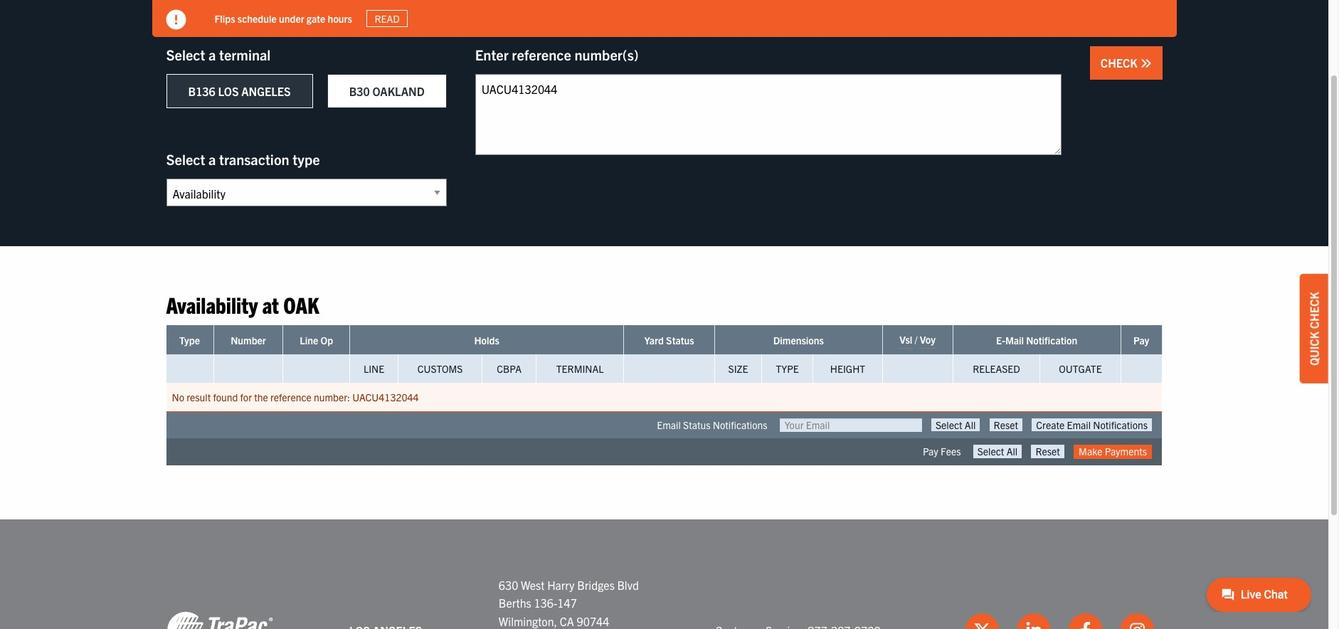 Task type: vqa. For each thing, say whether or not it's contained in the screenshot.
SELECT A TRANSACTION TYPE
yes



Task type: locate. For each thing, give the bounding box(es) containing it.
0 vertical spatial select
[[166, 46, 205, 63]]

pay for pay
[[1134, 334, 1150, 347]]

availability
[[166, 290, 258, 318]]

number:
[[314, 391, 350, 404]]

147
[[558, 596, 577, 610]]

pay
[[1134, 334, 1150, 347], [923, 445, 939, 458]]

1 vertical spatial status
[[683, 419, 711, 432]]

1 vertical spatial line
[[364, 363, 385, 375]]

blvd
[[618, 578, 639, 592]]

footer containing 630 west harry bridges blvd
[[0, 519, 1329, 629]]

a
[[209, 46, 216, 63], [209, 150, 216, 168]]

/
[[915, 333, 918, 346]]

voy
[[920, 333, 936, 346]]

type
[[293, 150, 320, 168]]

1 vertical spatial a
[[209, 150, 216, 168]]

holds
[[474, 334, 500, 347]]

mail
[[1006, 334, 1024, 347]]

a for terminal
[[209, 46, 216, 63]]

reference
[[512, 46, 572, 63], [271, 391, 312, 404]]

1 vertical spatial type
[[776, 363, 799, 375]]

flips
[[215, 12, 235, 25]]

cbpa
[[497, 363, 522, 375]]

a for transaction
[[209, 150, 216, 168]]

make payments link
[[1074, 445, 1153, 459]]

b136
[[188, 84, 216, 98]]

check inside check 'button'
[[1101, 56, 1141, 70]]

1 vertical spatial check
[[1308, 292, 1322, 329]]

0 horizontal spatial check
[[1101, 56, 1141, 70]]

line up "uacu4132044"
[[364, 363, 385, 375]]

0 horizontal spatial type
[[179, 334, 200, 347]]

0 vertical spatial check
[[1101, 56, 1141, 70]]

no result found for the reference number: uacu4132044
[[172, 391, 419, 404]]

1 vertical spatial reference
[[271, 391, 312, 404]]

630
[[499, 578, 519, 592]]

the
[[254, 391, 268, 404]]

terminal
[[219, 46, 271, 63]]

1 horizontal spatial pay
[[1134, 334, 1150, 347]]

1 select from the top
[[166, 46, 205, 63]]

e-mail notification
[[997, 334, 1078, 347]]

status
[[666, 334, 695, 347], [683, 419, 711, 432]]

136-
[[534, 596, 558, 610]]

email
[[657, 419, 681, 432]]

None button
[[932, 419, 981, 432], [990, 419, 1023, 432], [1032, 419, 1153, 432], [974, 445, 1022, 458], [1032, 445, 1065, 458], [932, 419, 981, 432], [990, 419, 1023, 432], [1032, 419, 1153, 432], [974, 445, 1022, 458], [1032, 445, 1065, 458]]

solid image
[[166, 10, 186, 30]]

reference right enter
[[512, 46, 572, 63]]

2 select from the top
[[166, 150, 205, 168]]

check
[[1101, 56, 1141, 70], [1308, 292, 1322, 329]]

1 horizontal spatial line
[[364, 363, 385, 375]]

a left transaction
[[209, 150, 216, 168]]

footer
[[0, 519, 1329, 629]]

payments
[[1105, 445, 1148, 458]]

line for line op
[[300, 334, 318, 347]]

0 vertical spatial line
[[300, 334, 318, 347]]

type
[[179, 334, 200, 347], [776, 363, 799, 375]]

status right yard
[[666, 334, 695, 347]]

select left transaction
[[166, 150, 205, 168]]

0 vertical spatial pay
[[1134, 334, 1150, 347]]

select down solid image
[[166, 46, 205, 63]]

select
[[166, 46, 205, 63], [166, 150, 205, 168]]

bridges
[[577, 578, 615, 592]]

select a transaction type
[[166, 150, 320, 168]]

2 a from the top
[[209, 150, 216, 168]]

0 horizontal spatial pay
[[923, 445, 939, 458]]

fees
[[941, 445, 961, 458]]

0 horizontal spatial line
[[300, 334, 318, 347]]

1 vertical spatial select
[[166, 150, 205, 168]]

released
[[973, 363, 1021, 375]]

0 vertical spatial a
[[209, 46, 216, 63]]

0 vertical spatial type
[[179, 334, 200, 347]]

1 horizontal spatial check
[[1308, 292, 1322, 329]]

select for select a transaction type
[[166, 150, 205, 168]]

angeles
[[241, 84, 291, 98]]

number(s)
[[575, 46, 639, 63]]

line left op
[[300, 334, 318, 347]]

type down availability
[[179, 334, 200, 347]]

line
[[300, 334, 318, 347], [364, 363, 385, 375]]

reference right the
[[271, 391, 312, 404]]

op
[[321, 334, 333, 347]]

select for select a terminal
[[166, 46, 205, 63]]

b30 oakland
[[349, 84, 425, 98]]

e-
[[997, 334, 1006, 347]]

b30
[[349, 84, 370, 98]]

harry
[[548, 578, 575, 592]]

status right email
[[683, 419, 711, 432]]

1 vertical spatial pay
[[923, 445, 939, 458]]

yard
[[645, 334, 664, 347]]

1 a from the top
[[209, 46, 216, 63]]

0 vertical spatial status
[[666, 334, 695, 347]]

type down the dimensions
[[776, 363, 799, 375]]

a left terminal
[[209, 46, 216, 63]]

1 horizontal spatial reference
[[512, 46, 572, 63]]

status for yard
[[666, 334, 695, 347]]

status for email
[[683, 419, 711, 432]]

oak
[[284, 290, 319, 318]]

number
[[231, 334, 266, 347]]



Task type: describe. For each thing, give the bounding box(es) containing it.
gate
[[307, 12, 326, 25]]

outgate
[[1059, 363, 1102, 375]]

uacu4132044
[[353, 391, 419, 404]]

availability at oak
[[166, 290, 319, 318]]

pay fees
[[923, 445, 961, 458]]

line for line
[[364, 363, 385, 375]]

found
[[213, 391, 238, 404]]

height
[[831, 363, 866, 375]]

read
[[375, 12, 400, 25]]

pay for pay fees
[[923, 445, 939, 458]]

quick check
[[1308, 292, 1322, 366]]

0 horizontal spatial reference
[[271, 391, 312, 404]]

make payments
[[1079, 445, 1148, 458]]

quick
[[1308, 332, 1322, 366]]

los angeles image
[[166, 611, 273, 629]]

berths
[[499, 596, 532, 610]]

no
[[172, 391, 184, 404]]

oakland
[[373, 84, 425, 98]]

dimensions
[[774, 334, 824, 347]]

vsl / voy
[[900, 333, 936, 346]]

630 west harry bridges blvd berths 136-147 wilmington, ca 90744
[[499, 578, 639, 628]]

Enter reference number(s) text field
[[475, 74, 1062, 155]]

result
[[187, 391, 211, 404]]

west
[[521, 578, 545, 592]]

under
[[279, 12, 304, 25]]

wilmington,
[[499, 614, 557, 628]]

make
[[1079, 445, 1103, 458]]

solid image
[[1141, 58, 1152, 69]]

read link
[[367, 10, 408, 27]]

hours
[[328, 12, 352, 25]]

quick check link
[[1301, 274, 1329, 384]]

schedule
[[238, 12, 277, 25]]

yard status
[[645, 334, 695, 347]]

los
[[218, 84, 239, 98]]

vsl
[[900, 333, 913, 346]]

b136 los angeles
[[188, 84, 291, 98]]

size
[[729, 363, 749, 375]]

90744
[[577, 614, 610, 628]]

check button
[[1091, 46, 1163, 80]]

enter reference number(s)
[[475, 46, 639, 63]]

select a terminal
[[166, 46, 271, 63]]

terminal
[[557, 363, 604, 375]]

email status notifications
[[657, 419, 768, 432]]

notifications
[[713, 419, 768, 432]]

enter
[[475, 46, 509, 63]]

at
[[262, 290, 279, 318]]

transaction
[[219, 150, 289, 168]]

0 vertical spatial reference
[[512, 46, 572, 63]]

1 horizontal spatial type
[[776, 363, 799, 375]]

line op
[[300, 334, 333, 347]]

flips schedule under gate hours
[[215, 12, 352, 25]]

for
[[240, 391, 252, 404]]

notification
[[1027, 334, 1078, 347]]

ca
[[560, 614, 574, 628]]

check inside the quick check link
[[1308, 292, 1322, 329]]

Your Email email field
[[780, 419, 922, 432]]

customs
[[418, 363, 463, 375]]



